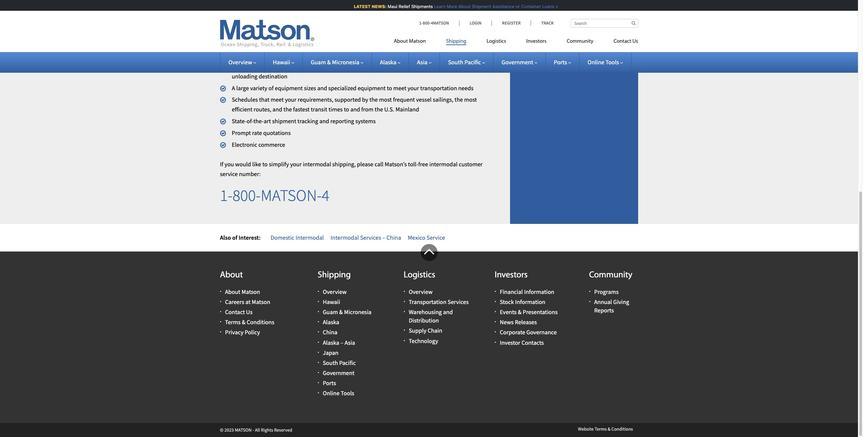 Task type: locate. For each thing, give the bounding box(es) containing it.
us up terms & conditions link
[[246, 309, 253, 316]]

pacific down alaska – asia link
[[339, 360, 356, 367]]

about for about matson careers at matson contact us terms & conditions privacy policy
[[225, 288, 240, 296]]

of
[[311, 53, 316, 61], [414, 53, 419, 61], [253, 63, 259, 71], [399, 63, 404, 71], [269, 84, 274, 92], [232, 234, 238, 242]]

1 vertical spatial conditions
[[612, 427, 633, 433]]

matson up asia link
[[409, 39, 426, 44]]

intermodal right free
[[430, 161, 458, 168]]

0 vertical spatial hawaii link
[[273, 58, 294, 66]]

guam & micronesia link down a single bill for your entire move, including ocean, rail, and truck transportation
[[311, 58, 364, 66]]

0 horizontal spatial logistics
[[404, 271, 436, 280]]

information up stock information link
[[524, 288, 555, 296]]

1 horizontal spatial south pacific link
[[448, 58, 485, 66]]

1 horizontal spatial intermodal
[[430, 161, 458, 168]]

1- down shipments on the top
[[419, 20, 423, 26]]

guam
[[311, 58, 326, 66], [323, 309, 338, 316]]

0 horizontal spatial online
[[323, 390, 340, 398]]

1 vertical spatial rail,
[[345, 53, 354, 61]]

online
[[588, 58, 605, 66], [323, 390, 340, 398]]

0 vertical spatial guam
[[311, 58, 326, 66]]

government
[[502, 58, 534, 66], [323, 370, 355, 378]]

your left full
[[405, 63, 417, 71]]

ports link
[[554, 58, 571, 66], [323, 380, 336, 388]]

governance
[[527, 329, 557, 337]]

2 intermodal from the left
[[430, 161, 458, 168]]

1 vertical spatial meet
[[271, 96, 284, 104]]

community down search search box
[[567, 39, 594, 44]]

truck left components
[[367, 53, 380, 61]]

1 horizontal spatial rail,
[[359, 41, 368, 49]]

us down search image
[[633, 39, 638, 44]]

1 horizontal spatial delivery
[[377, 63, 398, 71]]

about inside top menu navigation
[[394, 39, 408, 44]]

2 horizontal spatial overview link
[[409, 288, 433, 296]]

alaska link down about matson
[[380, 58, 401, 66]]

hawaii inside the overview hawaii guam & micronesia alaska china alaska – asia japan south pacific government ports online tools
[[323, 298, 340, 306]]

–
[[383, 234, 385, 242], [341, 339, 344, 347]]

1 equipment from the left
[[275, 84, 303, 92]]

containers right full
[[427, 63, 454, 71]]

of up full
[[414, 53, 419, 61]]

0 horizontal spatial equipment
[[275, 84, 303, 92]]

0 horizontal spatial hawaii
[[273, 58, 290, 66]]

0 vertical spatial move,
[[299, 41, 315, 49]]

prompt
[[232, 129, 251, 137]]

alaska up japan
[[323, 339, 339, 347]]

terms up privacy
[[225, 319, 241, 327]]

pacific down shipping link
[[465, 58, 481, 66]]

1 vertical spatial services
[[448, 298, 469, 306]]

contact us link down "careers" on the bottom of the page
[[225, 309, 253, 316]]

us inside the about matson careers at matson contact us terms & conditions privacy policy
[[246, 309, 253, 316]]

to right like
[[263, 161, 268, 168]]

1 horizontal spatial hawaii link
[[323, 298, 340, 306]]

mexico service link
[[408, 234, 445, 242]]

financial
[[500, 288, 523, 296]]

stock information link
[[500, 298, 546, 306]]

transportation for your
[[421, 84, 457, 92]]

alaska link for china link
[[323, 319, 339, 327]]

terms right website
[[595, 427, 607, 433]]

0 vertical spatial micronesia
[[332, 58, 360, 66]]

0 horizontal spatial about matson link
[[225, 288, 260, 296]]

intermodal left shipping,
[[303, 161, 331, 168]]

truck
[[380, 41, 394, 49], [367, 53, 380, 61]]

login
[[470, 20, 482, 26]]

government down top menu navigation on the top of page
[[502, 58, 534, 66]]

0 horizontal spatial online tools link
[[323, 390, 354, 398]]

your right the simplify
[[290, 161, 302, 168]]

learn more about shipment assistance or container loans > link
[[433, 4, 557, 9]]

to down supported
[[344, 106, 349, 113]]

transit
[[311, 106, 328, 113]]

0 horizontal spatial government
[[323, 370, 355, 378]]

footer
[[0, 245, 859, 438]]

0 horizontal spatial delivery
[[232, 63, 252, 71]]

contact down search search box
[[614, 39, 632, 44]]

1 vertical spatial terms
[[595, 427, 607, 433]]

ports down japan link
[[323, 380, 336, 388]]

investors up financial
[[495, 271, 528, 280]]

large
[[236, 84, 249, 92]]

&
[[327, 58, 331, 66], [339, 309, 343, 316], [518, 309, 522, 316], [242, 319, 246, 327], [608, 427, 611, 433]]

1 horizontal spatial logistics
[[487, 39, 506, 44]]

& up news releases link
[[518, 309, 522, 316]]

ports
[[554, 58, 567, 66], [323, 380, 336, 388]]

1 horizontal spatial about matson link
[[394, 35, 436, 49]]

0 horizontal spatial pacific
[[339, 360, 356, 367]]

0 vertical spatial hawaii
[[273, 58, 290, 66]]

1 vertical spatial alaska link
[[323, 319, 339, 327]]

overview link
[[229, 58, 256, 66], [323, 288, 347, 296], [409, 288, 433, 296]]

to inside if you would like to simplify your intermodal shipping, please call matson's toll-free intermodal customer service number:
[[263, 161, 268, 168]]

1 horizontal spatial ports
[[554, 58, 567, 66]]

1 horizontal spatial contact us link
[[604, 35, 638, 49]]

0 horizontal spatial including
[[316, 41, 340, 49]]

meet up frequent
[[394, 84, 407, 92]]

0 horizontal spatial ports link
[[323, 380, 336, 388]]

community link
[[557, 35, 604, 49]]

1- down 'service'
[[220, 186, 233, 206]]

coordination
[[277, 53, 310, 61]]

2 a from the top
[[232, 84, 235, 92]]

including up guam & micronesia
[[316, 41, 340, 49]]

also of interest:
[[220, 234, 261, 242]]

transportation up the sailings,
[[421, 84, 457, 92]]

programs annual giving reports
[[595, 288, 630, 315]]

technology
[[409, 338, 438, 345]]

1 vertical spatial south
[[323, 360, 338, 367]]

and up location
[[356, 53, 365, 61]]

alaska – asia link
[[323, 339, 355, 347]]

1 horizontal spatial china
[[387, 234, 401, 242]]

equipment up by
[[358, 84, 386, 92]]

to
[[305, 63, 310, 71], [455, 63, 461, 71], [387, 84, 392, 92], [344, 106, 349, 113], [263, 161, 268, 168]]

terms inside the about matson careers at matson contact us terms & conditions privacy policy
[[225, 319, 241, 327]]

tracking
[[298, 117, 318, 125]]

guam & micronesia link up china link
[[323, 309, 372, 316]]

1 vertical spatial 1-
[[220, 186, 233, 206]]

latest news: maui relief shipments learn more about shipment assistance or container loans >
[[353, 4, 557, 9]]

1 vertical spatial china
[[323, 329, 338, 337]]

0 horizontal spatial overview
[[229, 58, 252, 66]]

2 horizontal spatial overview
[[409, 288, 433, 296]]

south down japan link
[[323, 360, 338, 367]]

financial information stock information events & presentations news releases corporate governance investor contacts
[[500, 288, 558, 347]]

0 vertical spatial contact
[[614, 39, 632, 44]]

south pacific link down shipping link
[[448, 58, 485, 66]]

your up fastest
[[285, 96, 297, 104]]

800- for matson-
[[233, 186, 261, 206]]

1 horizontal spatial conditions
[[612, 427, 633, 433]]

0 vertical spatial transportation
[[395, 41, 432, 49]]

to inside "schedules that meet your requirements, supported by the most frequent vessel sailings, the most efficient routes, and the fastest transit times to and from the u.s. mainland"
[[344, 106, 349, 113]]

guam & micronesia link for china link
[[323, 309, 372, 316]]

south
[[448, 58, 464, 66], [323, 360, 338, 367]]

1 horizontal spatial us
[[633, 39, 638, 44]]

2 containers from the left
[[427, 63, 454, 71]]

overview
[[229, 58, 252, 66], [323, 288, 347, 296], [409, 288, 433, 296]]

1 vertical spatial guam
[[323, 309, 338, 316]]

meet inside "schedules that meet your requirements, supported by the most frequent vessel sailings, the most efficient routes, and the fastest transit times to and from the u.s. mainland"
[[271, 96, 284, 104]]

south pacific
[[448, 58, 481, 66]]

logistics down backtop image
[[404, 271, 436, 280]]

1 vertical spatial online
[[323, 390, 340, 398]]

your left loading at the top
[[312, 63, 323, 71]]

annual
[[595, 298, 612, 306]]

track link
[[531, 20, 554, 26]]

0 horizontal spatial –
[[341, 339, 344, 347]]

hawaii up destination
[[273, 58, 290, 66]]

about matson
[[394, 39, 426, 44]]

ports link inside footer
[[323, 380, 336, 388]]

schedules that meet your requirements, supported by the most frequent vessel sailings, the most efficient routes, and the fastest transit times to and from the u.s. mainland
[[232, 96, 477, 113]]

transportation up components
[[395, 41, 432, 49]]

& down a single bill for your entire move, including ocean, rail, and truck transportation
[[327, 58, 331, 66]]

1 vertical spatial hawaii link
[[323, 298, 340, 306]]

learn
[[433, 4, 445, 9]]

matson's
[[385, 161, 407, 168]]

hawaii link up destination
[[273, 58, 294, 66]]

overview link for shipping
[[323, 288, 347, 296]]

online inside the overview hawaii guam & micronesia alaska china alaska – asia japan south pacific government ports online tools
[[323, 390, 340, 398]]

about matson link
[[394, 35, 436, 49], [225, 288, 260, 296]]

ports link down japan link
[[323, 380, 336, 388]]

china up alaska – asia link
[[323, 329, 338, 337]]

pacific inside the overview hawaii guam & micronesia alaska china alaska – asia japan south pacific government ports online tools
[[339, 360, 356, 367]]

overview for overview transportation services warehousing and distribution supply chain technology
[[409, 288, 433, 296]]

800- down the number:
[[233, 186, 261, 206]]

blue matson logo with ocean, shipping, truck, rail and logistics written beneath it. image
[[220, 20, 315, 48]]

financial information link
[[500, 288, 555, 296]]

ocean, inside arrangement and coordination of the ocean, rail, and truck components of your move, including delivery of empty containers to your loading location and delivery of your full containers to your unloading destination
[[327, 53, 344, 61]]

logistics
[[487, 39, 506, 44], [404, 271, 436, 280]]

1 vertical spatial –
[[341, 339, 344, 347]]

move, right the entire
[[299, 41, 315, 49]]

ocean, up arrangement and coordination of the ocean, rail, and truck components of your move, including delivery of empty containers to your loading location and delivery of your full containers to your unloading destination
[[341, 41, 357, 49]]

& inside the about matson careers at matson contact us terms & conditions privacy policy
[[242, 319, 246, 327]]

0 horizontal spatial rail,
[[345, 53, 354, 61]]

1 vertical spatial guam & micronesia link
[[323, 309, 372, 316]]

1 vertical spatial including
[[450, 53, 474, 61]]

1-
[[419, 20, 423, 26], [220, 186, 233, 206]]

1 horizontal spatial most
[[464, 96, 477, 104]]

investor
[[500, 339, 521, 347]]

1 vertical spatial contact us link
[[225, 309, 253, 316]]

matson
[[409, 39, 426, 44], [242, 288, 260, 296], [252, 298, 270, 306]]

0 vertical spatial community
[[567, 39, 594, 44]]

variety
[[250, 84, 268, 92]]

programs link
[[595, 288, 619, 296]]

south pacific link down japan link
[[323, 360, 356, 367]]

by
[[362, 96, 368, 104]]

0 horizontal spatial move,
[[299, 41, 315, 49]]

of-
[[247, 117, 254, 125]]

chain
[[428, 327, 443, 335]]

1 vertical spatial pacific
[[339, 360, 356, 367]]

ports down community link
[[554, 58, 567, 66]]

equipment down destination
[[275, 84, 303, 92]]

conditions inside the about matson careers at matson contact us terms & conditions privacy policy
[[247, 319, 274, 327]]

1 horizontal spatial government link
[[502, 58, 538, 66]]

1 horizontal spatial online tools link
[[588, 58, 623, 66]]

most down needs
[[464, 96, 477, 104]]

1 vertical spatial micronesia
[[344, 309, 372, 316]]

your right for
[[270, 41, 282, 49]]

to up needs
[[455, 63, 461, 71]]

1 vertical spatial us
[[246, 309, 253, 316]]

china
[[387, 234, 401, 242], [323, 329, 338, 337]]

& inside financial information stock information events & presentations news releases corporate governance investor contacts
[[518, 309, 522, 316]]

0 vertical spatial guam & micronesia link
[[311, 58, 364, 66]]

guam up china link
[[323, 309, 338, 316]]

community up programs link
[[589, 271, 633, 280]]

and down transportation services link
[[443, 309, 453, 316]]

ports link down community link
[[554, 58, 571, 66]]

& up alaska – asia link
[[339, 309, 343, 316]]

alaska up china link
[[323, 319, 339, 327]]

unloading
[[232, 72, 258, 80]]

about matson link up asia link
[[394, 35, 436, 49]]

0 horizontal spatial shipping
[[318, 271, 351, 280]]

0 horizontal spatial south pacific link
[[323, 360, 356, 367]]

a left single on the left
[[232, 41, 235, 49]]

>
[[555, 4, 557, 9]]

0 vertical spatial south
[[448, 58, 464, 66]]

china left mexico
[[387, 234, 401, 242]]

0 horizontal spatial intermodal
[[303, 161, 331, 168]]

your inside if you would like to simplify your intermodal shipping, please call matson's toll-free intermodal customer service number:
[[290, 161, 302, 168]]

about for about matson
[[394, 39, 408, 44]]

hawaii link
[[273, 58, 294, 66], [323, 298, 340, 306]]

overview for overview hawaii guam & micronesia alaska china alaska – asia japan south pacific government ports online tools
[[323, 288, 347, 296]]

0 horizontal spatial hawaii link
[[273, 58, 294, 66]]

alaska link up china link
[[323, 319, 339, 327]]

1 vertical spatial about matson link
[[225, 288, 260, 296]]

government link down japan
[[323, 370, 355, 378]]

that
[[259, 96, 270, 104]]

to up u.s.
[[387, 84, 392, 92]]

hawaii up china link
[[323, 298, 340, 306]]

overview inside overview transportation services warehousing and distribution supply chain technology
[[409, 288, 433, 296]]

alaska
[[380, 58, 397, 66], [323, 319, 339, 327], [323, 339, 339, 347]]

0 vertical spatial a
[[232, 41, 235, 49]]

or
[[515, 4, 519, 9]]

truck up components
[[380, 41, 394, 49]]

0 horizontal spatial containers
[[277, 63, 304, 71]]

meet right that
[[271, 96, 284, 104]]

1 vertical spatial a
[[232, 84, 235, 92]]

1 vertical spatial matson
[[242, 288, 260, 296]]

– inside the overview hawaii guam & micronesia alaska china alaska – asia japan south pacific government ports online tools
[[341, 339, 344, 347]]

0 vertical spatial china
[[387, 234, 401, 242]]

transportation
[[395, 41, 432, 49], [421, 84, 457, 92]]

0 horizontal spatial 800-
[[233, 186, 261, 206]]

1 vertical spatial 800-
[[233, 186, 261, 206]]

backtop image
[[421, 245, 438, 262]]

1 horizontal spatial 800-
[[423, 20, 431, 26]]

1 vertical spatial move,
[[433, 53, 449, 61]]

rail, inside arrangement and coordination of the ocean, rail, and truck components of your move, including delivery of empty containers to your loading location and delivery of your full containers to your unloading destination
[[345, 53, 354, 61]]

1 vertical spatial truck
[[367, 53, 380, 61]]

hawaii
[[273, 58, 290, 66], [323, 298, 340, 306]]

matson for about matson
[[409, 39, 426, 44]]

investors down track link
[[527, 39, 547, 44]]

0 vertical spatial ports link
[[554, 58, 571, 66]]

0 vertical spatial services
[[360, 234, 381, 242]]

1 delivery from the left
[[232, 63, 252, 71]]

domestic
[[271, 234, 295, 242]]

about matson link up careers at matson link
[[225, 288, 260, 296]]

delivery down components
[[377, 63, 398, 71]]

services
[[360, 234, 381, 242], [448, 298, 469, 306]]

containers down coordination at the left
[[277, 63, 304, 71]]

pacific
[[465, 58, 481, 66], [339, 360, 356, 367]]

a
[[232, 41, 235, 49], [232, 84, 235, 92]]

commerce
[[259, 141, 285, 149]]

including down shipping link
[[450, 53, 474, 61]]

corporate
[[500, 329, 526, 337]]

conditions
[[247, 319, 274, 327], [612, 427, 633, 433]]

please
[[357, 161, 374, 168]]

your up full
[[420, 53, 432, 61]]

matson right the at
[[252, 298, 270, 306]]

None search field
[[571, 19, 638, 28]]

to down coordination at the left
[[305, 63, 310, 71]]

for
[[262, 41, 269, 49]]

1 a from the top
[[232, 41, 235, 49]]

website terms & conditions link
[[578, 427, 633, 433]]

corporate governance link
[[500, 329, 557, 337]]

the inside arrangement and coordination of the ocean, rail, and truck components of your move, including delivery of empty containers to your loading location and delivery of your full containers to your unloading destination
[[317, 53, 326, 61]]

alaska link for asia link
[[380, 58, 401, 66]]

of down components
[[399, 63, 404, 71]]

0 vertical spatial including
[[316, 41, 340, 49]]

1-800-4matson
[[419, 20, 449, 26]]

asia link
[[417, 58, 432, 66]]

search image
[[632, 21, 636, 25]]

information up events & presentations link
[[515, 298, 546, 306]]

1 horizontal spatial contact
[[614, 39, 632, 44]]

overview for overview
[[229, 58, 252, 66]]

section
[[502, 0, 647, 224]]

services inside overview transportation services warehousing and distribution supply chain technology
[[448, 298, 469, 306]]

and up shipment
[[273, 106, 282, 113]]

south pacific link
[[448, 58, 485, 66], [323, 360, 356, 367]]

intermodal services – china
[[331, 234, 401, 242]]

including inside arrangement and coordination of the ocean, rail, and truck components of your move, including delivery of empty containers to your loading location and delivery of your full containers to your unloading destination
[[450, 53, 474, 61]]

supply
[[409, 327, 427, 335]]

contact inside top menu navigation
[[614, 39, 632, 44]]

matson up the at
[[242, 288, 260, 296]]

ocean, up loading at the top
[[327, 53, 344, 61]]

1 vertical spatial community
[[589, 271, 633, 280]]

0 vertical spatial logistics
[[487, 39, 506, 44]]

0 horizontal spatial asia
[[345, 339, 355, 347]]

overview hawaii guam & micronesia alaska china alaska – asia japan south pacific government ports online tools
[[323, 288, 372, 398]]

guam & micronesia
[[311, 58, 360, 66]]

tools inside the overview hawaii guam & micronesia alaska china alaska – asia japan south pacific government ports online tools
[[341, 390, 354, 398]]

0 vertical spatial tools
[[606, 58, 619, 66]]

800- down shipments on the top
[[423, 20, 431, 26]]

0 horizontal spatial us
[[246, 309, 253, 316]]

careers at matson link
[[225, 298, 270, 306]]

0 vertical spatial government link
[[502, 58, 538, 66]]

alaska down about matson
[[380, 58, 397, 66]]

hawaii link for leftmost overview link
[[273, 58, 294, 66]]

matson inside top menu navigation
[[409, 39, 426, 44]]

1 horizontal spatial asia
[[417, 58, 428, 66]]

0 horizontal spatial terms
[[225, 319, 241, 327]]

2 most from the left
[[464, 96, 477, 104]]

about inside the about matson careers at matson contact us terms & conditions privacy policy
[[225, 288, 240, 296]]

overview inside the overview hawaii guam & micronesia alaska china alaska – asia japan south pacific government ports online tools
[[323, 288, 347, 296]]

1 horizontal spatial intermodal
[[331, 234, 359, 242]]

contact us link down search image
[[604, 35, 638, 49]]



Task type: vqa. For each thing, say whether or not it's contained in the screenshot.
top '8766:'
no



Task type: describe. For each thing, give the bounding box(es) containing it.
arrangement
[[232, 53, 265, 61]]

if you would like to simplify your intermodal shipping, please call matson's toll-free intermodal customer service number:
[[220, 161, 483, 178]]

micronesia inside the overview hawaii guam & micronesia alaska china alaska – asia japan south pacific government ports online tools
[[344, 309, 372, 316]]

0 vertical spatial south pacific link
[[448, 58, 485, 66]]

1 horizontal spatial terms
[[595, 427, 607, 433]]

0 vertical spatial truck
[[380, 41, 394, 49]]

1 vertical spatial investors
[[495, 271, 528, 280]]

from
[[362, 106, 374, 113]]

interest:
[[239, 234, 261, 242]]

0 horizontal spatial contact us link
[[225, 309, 253, 316]]

top menu navigation
[[394, 35, 638, 49]]

1 most from the left
[[379, 96, 392, 104]]

more
[[446, 4, 456, 9]]

0 vertical spatial ocean,
[[341, 41, 357, 49]]

2023 matson
[[225, 428, 252, 434]]

quotations
[[263, 129, 291, 137]]

of right coordination at the left
[[311, 53, 316, 61]]

0 horizontal spatial services
[[360, 234, 381, 242]]

news releases link
[[500, 319, 537, 327]]

events & presentations link
[[500, 309, 558, 316]]

0 vertical spatial alaska
[[380, 58, 397, 66]]

japan
[[323, 349, 339, 357]]

a for a single bill for your entire move, including ocean, rail, and truck transportation
[[232, 41, 235, 49]]

your up needs
[[462, 63, 473, 71]]

investors link
[[516, 35, 557, 49]]

your up frequent
[[408, 84, 419, 92]]

register link
[[492, 20, 531, 26]]

of down destination
[[269, 84, 274, 92]]

distribution
[[409, 317, 439, 325]]

website terms & conditions
[[578, 427, 633, 433]]

prompt rate quotations
[[232, 129, 291, 137]]

rights
[[261, 428, 273, 434]]

all
[[255, 428, 260, 434]]

about matson link for shipping link
[[394, 35, 436, 49]]

800- for 4matson
[[423, 20, 431, 26]]

entire
[[283, 41, 298, 49]]

1 containers from the left
[[277, 63, 304, 71]]

the-
[[254, 117, 264, 125]]

state-
[[232, 117, 247, 125]]

mexico
[[408, 234, 426, 242]]

online tools
[[588, 58, 619, 66]]

shipping inside top menu navigation
[[446, 39, 467, 44]]

0 vertical spatial ports
[[554, 58, 567, 66]]

also
[[220, 234, 231, 242]]

a for a large variety of equipment sizes and specialized equipment to meet your transportation needs
[[232, 84, 235, 92]]

transportation
[[409, 298, 447, 306]]

overview transportation services warehousing and distribution supply chain technology
[[409, 288, 469, 345]]

about for about
[[220, 271, 243, 280]]

contact inside the about matson careers at matson contact us terms & conditions privacy policy
[[225, 309, 245, 316]]

a large variety of equipment sizes and specialized equipment to meet your transportation needs
[[232, 84, 474, 92]]

1 intermodal from the left
[[303, 161, 331, 168]]

the left u.s.
[[375, 106, 383, 113]]

sailings,
[[433, 96, 454, 104]]

0 vertical spatial online
[[588, 58, 605, 66]]

your inside "schedules that meet your requirements, supported by the most frequent vessel sailings, the most efficient routes, and the fastest transit times to and from the u.s. mainland"
[[285, 96, 297, 104]]

© 2023 matson ‐ all rights reserved
[[220, 428, 292, 434]]

single
[[236, 41, 251, 49]]

2 equipment from the left
[[358, 84, 386, 92]]

1 vertical spatial logistics
[[404, 271, 436, 280]]

0 horizontal spatial overview link
[[229, 58, 256, 66]]

releases
[[515, 319, 537, 327]]

warehousing and distribution link
[[409, 309, 453, 325]]

supply chain link
[[409, 327, 443, 335]]

community inside top menu navigation
[[567, 39, 594, 44]]

0 vertical spatial meet
[[394, 84, 407, 92]]

at
[[246, 298, 251, 306]]

us inside top menu navigation
[[633, 39, 638, 44]]

government inside the overview hawaii guam & micronesia alaska china alaska – asia japan south pacific government ports online tools
[[323, 370, 355, 378]]

matson for about matson careers at matson contact us terms & conditions privacy policy
[[242, 288, 260, 296]]

arrangement and coordination of the ocean, rail, and truck components of your move, including delivery of empty containers to your loading location and delivery of your full containers to your unloading destination
[[232, 53, 474, 80]]

the right by
[[370, 96, 378, 104]]

hawaii link for shipping overview link
[[323, 298, 340, 306]]

of right the also
[[232, 234, 238, 242]]

0 vertical spatial rail,
[[359, 41, 368, 49]]

guam inside the overview hawaii guam & micronesia alaska china alaska – asia japan south pacific government ports online tools
[[323, 309, 338, 316]]

overview link for logistics
[[409, 288, 433, 296]]

events
[[500, 309, 517, 316]]

reports
[[595, 307, 614, 315]]

and inside overview transportation services warehousing and distribution supply chain technology
[[443, 309, 453, 316]]

warehousing
[[409, 309, 442, 316]]

1- for 1-800-4matson
[[419, 20, 423, 26]]

2 delivery from the left
[[377, 63, 398, 71]]

truck inside arrangement and coordination of the ocean, rail, and truck components of your move, including delivery of empty containers to your loading location and delivery of your full containers to your unloading destination
[[367, 53, 380, 61]]

terms & conditions link
[[225, 319, 274, 327]]

1 horizontal spatial pacific
[[465, 58, 481, 66]]

4matson
[[431, 20, 449, 26]]

would
[[235, 161, 251, 168]]

1 vertical spatial alaska
[[323, 319, 339, 327]]

rate
[[252, 129, 262, 137]]

2 intermodal from the left
[[331, 234, 359, 242]]

and down transit
[[320, 117, 329, 125]]

if
[[220, 161, 223, 168]]

the down needs
[[455, 96, 463, 104]]

electronic commerce
[[232, 141, 285, 149]]

like
[[252, 161, 261, 168]]

investors inside "link"
[[527, 39, 547, 44]]

japan link
[[323, 349, 339, 357]]

1 vertical spatial shipping
[[318, 271, 351, 280]]

move, inside arrangement and coordination of the ocean, rail, and truck components of your move, including delivery of empty containers to your loading location and delivery of your full containers to your unloading destination
[[433, 53, 449, 61]]

and right sizes
[[318, 84, 327, 92]]

1 vertical spatial south pacific link
[[323, 360, 356, 367]]

china inside the overview hawaii guam & micronesia alaska china alaska – asia japan south pacific government ports online tools
[[323, 329, 338, 337]]

intermodal services – china link
[[331, 234, 401, 242]]

Search search field
[[571, 19, 638, 28]]

relief
[[398, 4, 409, 9]]

investor contacts link
[[500, 339, 544, 347]]

supported
[[335, 96, 361, 104]]

free
[[419, 161, 428, 168]]

asia inside the overview hawaii guam & micronesia alaska china alaska – asia japan south pacific government ports online tools
[[345, 339, 355, 347]]

1 vertical spatial online tools link
[[323, 390, 354, 398]]

0 vertical spatial contact us link
[[604, 35, 638, 49]]

matson-
[[261, 186, 322, 206]]

2 vertical spatial alaska
[[323, 339, 339, 347]]

empty
[[260, 63, 276, 71]]

0 vertical spatial information
[[524, 288, 555, 296]]

1- for 1-800-matson-4
[[220, 186, 233, 206]]

1 intermodal from the left
[[296, 234, 324, 242]]

components
[[381, 53, 413, 61]]

assistance
[[491, 4, 514, 9]]

1 horizontal spatial –
[[383, 234, 385, 242]]

4
[[322, 186, 330, 206]]

and up empty
[[266, 53, 276, 61]]

1 horizontal spatial ports link
[[554, 58, 571, 66]]

china link
[[323, 329, 338, 337]]

guam & micronesia link for asia link
[[311, 58, 364, 66]]

logistics inside logistics link
[[487, 39, 506, 44]]

you
[[225, 161, 234, 168]]

maui
[[387, 4, 396, 9]]

ports inside the overview hawaii guam & micronesia alaska china alaska – asia japan south pacific government ports online tools
[[323, 380, 336, 388]]

domestic intermodal link
[[271, 234, 324, 242]]

and right location
[[366, 63, 376, 71]]

electronic
[[232, 141, 257, 149]]

1-800-4matson link
[[419, 20, 459, 26]]

& inside the overview hawaii guam & micronesia alaska china alaska – asia japan south pacific government ports online tools
[[339, 309, 343, 316]]

2 vertical spatial matson
[[252, 298, 270, 306]]

1 vertical spatial information
[[515, 298, 546, 306]]

& right website
[[608, 427, 611, 433]]

service
[[427, 234, 445, 242]]

footer containing about
[[0, 245, 859, 438]]

0 vertical spatial online tools link
[[588, 58, 623, 66]]

south inside the overview hawaii guam & micronesia alaska china alaska – asia japan south pacific government ports online tools
[[323, 360, 338, 367]]

shipping,
[[332, 161, 356, 168]]

mainland
[[396, 106, 419, 113]]

full
[[418, 63, 426, 71]]

privacy
[[225, 329, 244, 337]]

careers
[[225, 298, 244, 306]]

call
[[375, 161, 384, 168]]

about matson link for careers at matson link
[[225, 288, 260, 296]]

website
[[578, 427, 594, 433]]

transportation for truck
[[395, 41, 432, 49]]

0 vertical spatial government
[[502, 58, 534, 66]]

mexico service
[[408, 234, 445, 242]]

0 horizontal spatial government link
[[323, 370, 355, 378]]

of left empty
[[253, 63, 259, 71]]

and left from
[[351, 106, 360, 113]]

toll-
[[408, 161, 419, 168]]

domestic intermodal
[[271, 234, 324, 242]]

about matson careers at matson contact us terms & conditions privacy policy
[[225, 288, 274, 337]]

the up shipment
[[284, 106, 292, 113]]

times
[[329, 106, 343, 113]]

vessel
[[416, 96, 432, 104]]

contacts
[[522, 339, 544, 347]]

and up arrangement and coordination of the ocean, rail, and truck components of your move, including delivery of empty containers to your loading location and delivery of your full containers to your unloading destination
[[369, 41, 379, 49]]



